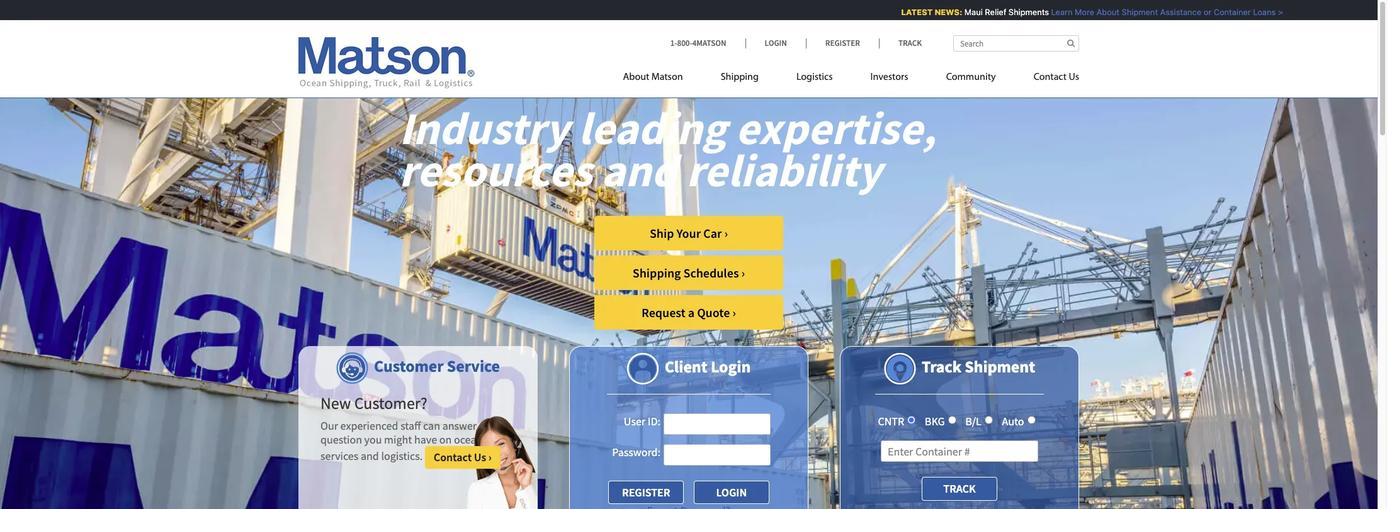 Task type: describe. For each thing, give the bounding box(es) containing it.
1 horizontal spatial login
[[765, 38, 787, 48]]

track for track "link"
[[898, 38, 922, 48]]

0 horizontal spatial register link
[[608, 481, 684, 504]]

logistics link
[[778, 66, 852, 92]]

your
[[677, 225, 701, 241]]

track for track shipment
[[922, 356, 961, 377]]

shipping for shipping schedules ›
[[633, 265, 681, 281]]

› right quote
[[732, 305, 736, 320]]

user
[[624, 414, 645, 429]]

› down any
[[488, 450, 492, 465]]

relief
[[979, 7, 1000, 17]]

1-800-4matson link
[[670, 38, 745, 48]]

blue matson logo with ocean, shipping, truck, rail and logistics written beneath it. image
[[298, 37, 475, 89]]

ship your car ›
[[650, 225, 728, 241]]

0 vertical spatial shipment
[[1116, 7, 1152, 17]]

contact for contact us
[[1034, 72, 1067, 82]]

learn
[[1045, 7, 1067, 17]]

b/l
[[965, 414, 981, 429]]

CNTR radio
[[907, 416, 916, 424]]

car
[[703, 225, 722, 241]]

shipping schedules ›
[[633, 265, 745, 281]]

bkg
[[925, 414, 945, 429]]

shipping schedules › link
[[594, 256, 783, 290]]

customer service
[[374, 356, 500, 377]]

investors link
[[852, 66, 927, 92]]

800-
[[677, 38, 692, 48]]

or
[[1198, 7, 1205, 17]]

assistance
[[1154, 7, 1195, 17]]

customer
[[374, 356, 444, 377]]

can
[[423, 419, 440, 433]]

customer?
[[354, 393, 427, 414]]

resources
[[399, 142, 592, 199]]

password:
[[612, 445, 660, 460]]

community link
[[927, 66, 1015, 92]]

0 vertical spatial about
[[1090, 7, 1113, 17]]

contact us › link
[[425, 447, 500, 469]]

experienced
[[340, 419, 398, 433]]

0 horizontal spatial shipment
[[965, 356, 1035, 377]]

cntr
[[878, 414, 904, 429]]

about matson link
[[623, 66, 702, 92]]

request
[[642, 305, 686, 320]]

new customer?
[[320, 393, 427, 414]]

our experienced staff can answer any question you might have on ocean services and logistics.
[[320, 419, 496, 464]]

logistics.
[[381, 449, 423, 464]]

0 horizontal spatial login
[[711, 356, 751, 377]]

quote
[[697, 305, 730, 320]]

1-
[[670, 38, 677, 48]]

and
[[601, 142, 677, 199]]

auto
[[1002, 414, 1024, 429]]

maui
[[958, 7, 977, 17]]

user id:
[[624, 414, 660, 429]]

learn more about shipment assistance or container loans > link
[[1045, 7, 1277, 17]]

User ID: text field
[[664, 414, 771, 435]]

› right car
[[724, 225, 728, 241]]

client
[[665, 356, 707, 377]]

community
[[946, 72, 996, 82]]

might
[[384, 432, 412, 447]]

you
[[364, 432, 382, 447]]

shipments
[[1002, 7, 1043, 17]]

any
[[479, 419, 496, 433]]

a
[[688, 305, 695, 320]]

logistics
[[796, 72, 833, 82]]

1-800-4matson
[[670, 38, 726, 48]]



Task type: vqa. For each thing, say whether or not it's contained in the screenshot.
Community link
yes



Task type: locate. For each thing, give the bounding box(es) containing it.
track inside track button
[[943, 482, 976, 496]]

BKG radio
[[948, 416, 956, 424]]

› right schedules
[[741, 265, 745, 281]]

track
[[898, 38, 922, 48], [922, 356, 961, 377], [943, 482, 976, 496]]

us down ocean
[[474, 450, 486, 465]]

have
[[414, 432, 437, 447]]

latest
[[895, 7, 927, 17]]

industry leading expertise, resources and reliability
[[399, 99, 936, 199]]

register link up top menu navigation
[[806, 38, 879, 48]]

1 vertical spatial contact
[[434, 450, 472, 465]]

register
[[825, 38, 860, 48], [622, 485, 670, 500]]

top menu navigation
[[623, 66, 1079, 92]]

new
[[320, 393, 351, 414]]

B/L radio
[[985, 416, 993, 424]]

news:
[[929, 7, 956, 17]]

None search field
[[953, 35, 1079, 52]]

shipping inside shipping link
[[721, 72, 759, 82]]

client login
[[665, 356, 751, 377]]

0 vertical spatial login
[[765, 38, 787, 48]]

Enter Container # text field
[[881, 441, 1038, 462]]

>
[[1272, 7, 1277, 17]]

contact down the search search box
[[1034, 72, 1067, 82]]

us down search image
[[1069, 72, 1079, 82]]

0 horizontal spatial contact
[[434, 450, 472, 465]]

1 horizontal spatial register link
[[806, 38, 879, 48]]

0 horizontal spatial register
[[622, 485, 670, 500]]

track button
[[922, 478, 997, 501]]

us for contact us ›
[[474, 450, 486, 465]]

matson
[[651, 72, 683, 82]]

shipping link
[[702, 66, 778, 92]]

services and
[[320, 449, 379, 464]]

loans
[[1247, 7, 1270, 17]]

contact for contact us ›
[[434, 450, 472, 465]]

reliability
[[686, 142, 882, 199]]

1 vertical spatial register link
[[608, 481, 684, 504]]

1 horizontal spatial register
[[825, 38, 860, 48]]

about right more
[[1090, 7, 1113, 17]]

about matson
[[623, 72, 683, 82]]

1 vertical spatial us
[[474, 450, 486, 465]]

shipment up b/l option
[[965, 356, 1035, 377]]

image of smiling customer service agent ready to help. image
[[466, 416, 538, 509]]

contact inside top menu navigation
[[1034, 72, 1067, 82]]

search image
[[1067, 39, 1075, 47]]

track down "latest"
[[898, 38, 922, 48]]

id:
[[648, 414, 660, 429]]

container
[[1208, 7, 1245, 17]]

1 vertical spatial track
[[922, 356, 961, 377]]

about
[[1090, 7, 1113, 17], [623, 72, 649, 82]]

us
[[1069, 72, 1079, 82], [474, 450, 486, 465]]

latest news: maui relief shipments learn more about shipment assistance or container loans >
[[895, 7, 1277, 17]]

0 vertical spatial register link
[[806, 38, 879, 48]]

1 vertical spatial about
[[623, 72, 649, 82]]

login link
[[745, 38, 806, 48]]

1 vertical spatial register
[[622, 485, 670, 500]]

ship
[[650, 225, 674, 241]]

request a quote › link
[[594, 295, 783, 330]]

2 vertical spatial track
[[943, 482, 976, 496]]

ship your car › link
[[594, 216, 783, 251]]

contact
[[1034, 72, 1067, 82], [434, 450, 472, 465]]

0 vertical spatial track
[[898, 38, 922, 48]]

0 vertical spatial contact
[[1034, 72, 1067, 82]]

shipping for shipping
[[721, 72, 759, 82]]

contact us ›
[[434, 450, 492, 465]]

register up top menu navigation
[[825, 38, 860, 48]]

track down enter container # text box
[[943, 482, 976, 496]]

answer
[[442, 419, 477, 433]]

investors
[[870, 72, 908, 82]]

expertise,
[[736, 99, 936, 157]]

4matson
[[692, 38, 726, 48]]

Auto radio
[[1027, 416, 1035, 424]]

service
[[447, 356, 500, 377]]

register link
[[806, 38, 879, 48], [608, 481, 684, 504]]

shipment
[[1116, 7, 1152, 17], [965, 356, 1035, 377]]

1 horizontal spatial contact
[[1034, 72, 1067, 82]]

track for track button
[[943, 482, 976, 496]]

None button
[[694, 481, 769, 504]]

about left the matson in the left top of the page
[[623, 72, 649, 82]]

ocean
[[454, 432, 482, 447]]

industry
[[399, 99, 569, 157]]

login
[[765, 38, 787, 48], [711, 356, 751, 377]]

0 vertical spatial register
[[825, 38, 860, 48]]

contact us link
[[1015, 66, 1079, 92]]

1 vertical spatial shipping
[[633, 265, 681, 281]]

us inside top menu navigation
[[1069, 72, 1079, 82]]

contact us
[[1034, 72, 1079, 82]]

0 horizontal spatial about
[[623, 72, 649, 82]]

login up shipping link on the top right of page
[[765, 38, 787, 48]]

shipment left the assistance
[[1116, 7, 1152, 17]]

staff
[[401, 419, 421, 433]]

shipping inside shipping schedules › link
[[633, 265, 681, 281]]

on
[[439, 432, 452, 447]]

track link
[[879, 38, 922, 48]]

0 horizontal spatial us
[[474, 450, 486, 465]]

about inside top menu navigation
[[623, 72, 649, 82]]

leading
[[578, 99, 727, 157]]

more
[[1069, 7, 1088, 17]]

request a quote ›
[[642, 305, 736, 320]]

0 vertical spatial shipping
[[721, 72, 759, 82]]

track shipment
[[922, 356, 1035, 377]]

1 horizontal spatial shipping
[[721, 72, 759, 82]]

1 horizontal spatial shipment
[[1116, 7, 1152, 17]]

shipping
[[721, 72, 759, 82], [633, 265, 681, 281]]

track up bkg radio
[[922, 356, 961, 377]]

register down 'password:'
[[622, 485, 670, 500]]

shipping down ship
[[633, 265, 681, 281]]

our
[[320, 419, 338, 433]]

question
[[320, 432, 362, 447]]

login right the client
[[711, 356, 751, 377]]

1 vertical spatial shipment
[[965, 356, 1035, 377]]

›
[[724, 225, 728, 241], [741, 265, 745, 281], [732, 305, 736, 320], [488, 450, 492, 465]]

Password: password field
[[664, 444, 771, 466]]

0 horizontal spatial shipping
[[633, 265, 681, 281]]

1 horizontal spatial about
[[1090, 7, 1113, 17]]

Search search field
[[953, 35, 1079, 52]]

schedules
[[683, 265, 739, 281]]

register link down 'password:'
[[608, 481, 684, 504]]

1 vertical spatial login
[[711, 356, 751, 377]]

contact down on
[[434, 450, 472, 465]]

us for contact us
[[1069, 72, 1079, 82]]

shipping down 4matson
[[721, 72, 759, 82]]

0 vertical spatial us
[[1069, 72, 1079, 82]]

1 horizontal spatial us
[[1069, 72, 1079, 82]]



